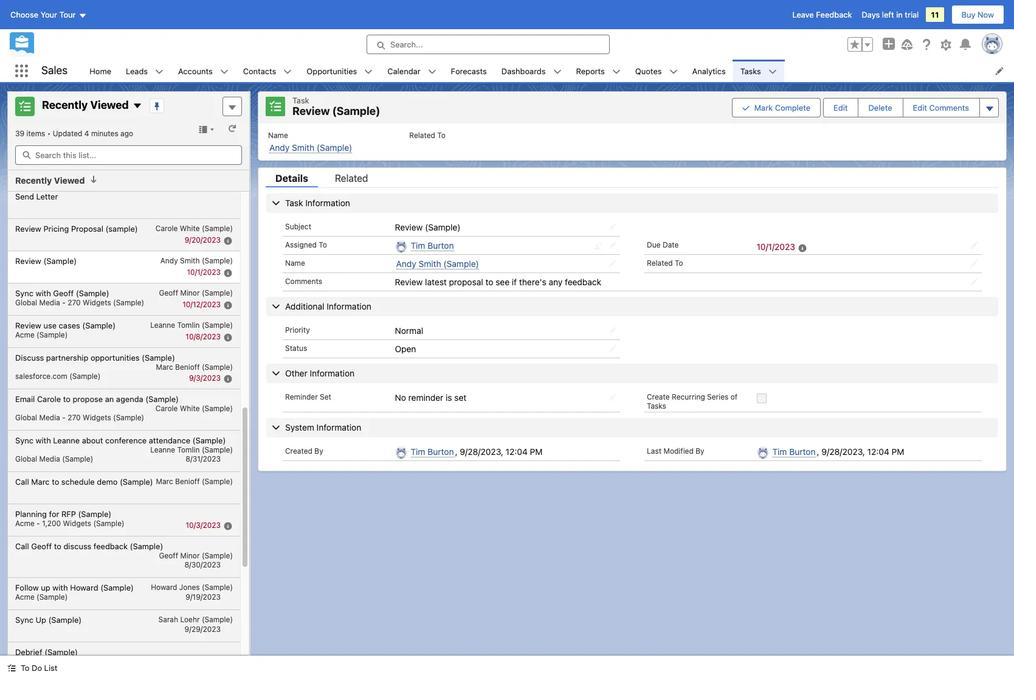 Task type: vqa. For each thing, say whether or not it's contained in the screenshot.


Task type: locate. For each thing, give the bounding box(es) containing it.
with for geoff
[[36, 288, 51, 298]]

1 horizontal spatial related
[[410, 130, 436, 140]]

do
[[32, 663, 42, 673]]

3 acme from the top
[[15, 592, 35, 601]]

feedback
[[565, 277, 602, 287], [94, 541, 128, 551]]

1 vertical spatial acme
[[15, 519, 35, 528]]

1 horizontal spatial tasks
[[741, 66, 762, 76]]

pm for last modified by
[[892, 446, 905, 457]]

to inside call geoff to discuss feedback (sample) geoff minor (sample) 8/30/2023
[[54, 541, 61, 551]]

(sample)
[[106, 224, 138, 233]]

feedback inside call geoff to discuss feedback (sample) geoff minor (sample) 8/30/2023
[[94, 541, 128, 551]]

2 12:04 from the left
[[868, 446, 890, 457]]

recently viewed up letter
[[15, 175, 85, 186]]

media up global media (sample)
[[39, 413, 60, 422]]

geoff left 8/30/2023
[[159, 551, 178, 560]]

list containing home
[[82, 60, 1015, 82]]

1 vertical spatial andy smith (sample) link
[[396, 258, 479, 269]]

0 horizontal spatial edit
[[834, 103, 848, 112]]

call
[[15, 477, 29, 486], [15, 541, 29, 551]]

2 sync from the top
[[15, 435, 33, 445]]

information up 'set'
[[310, 368, 355, 378]]

0 horizontal spatial howard
[[70, 582, 98, 592]]

reports link
[[569, 60, 612, 82]]

0 horizontal spatial tasks
[[647, 401, 667, 411]]

0 vertical spatial review (sample)
[[395, 222, 461, 232]]

information for additional information
[[327, 301, 372, 311]]

calendar list item
[[380, 60, 444, 82]]

1 vertical spatial comments
[[285, 277, 322, 286]]

up
[[36, 615, 46, 624]]

1 vertical spatial name
[[285, 258, 305, 268]]

information down 'set'
[[317, 422, 362, 432]]

to for marc
[[52, 477, 59, 486]]

1 pm from the left
[[530, 446, 543, 457]]

1 tomlin from the top
[[177, 320, 200, 329]]

- for email carole to propose an agenda (sample)
[[62, 413, 66, 422]]

widgets for email carole to propose an agenda (sample)
[[83, 413, 111, 422]]

leave feedback
[[793, 10, 853, 19]]

edit inside edit comments button
[[914, 103, 928, 112]]

buy now button
[[952, 5, 1005, 24]]

1 vertical spatial 270
[[68, 413, 81, 422]]

0 horizontal spatial , 9/28/2023, 12:04 pm
[[455, 446, 543, 457]]

2 horizontal spatial andy
[[396, 258, 417, 269]]

global media - 270 widgets (sample) for email carole to propose an agenda (sample)
[[15, 413, 144, 422]]

1 9/28/2023, from the left
[[460, 446, 504, 457]]

text default image for contacts
[[284, 67, 292, 76]]

(sample) inside call marc to schedule demo (sample) marc benioff (sample)
[[202, 477, 233, 486]]

0 vertical spatial task
[[293, 96, 309, 105]]

1 vertical spatial related to
[[647, 258, 684, 268]]

1 vertical spatial task
[[285, 197, 303, 208]]

see
[[496, 277, 510, 287]]

text default image inside accounts list item
[[220, 67, 229, 76]]

letter
[[36, 191, 58, 201]]

leanne right conference
[[150, 445, 175, 454]]

call for geoff
[[15, 541, 29, 551]]

contacts list item
[[236, 60, 300, 82]]

1 horizontal spatial ,
[[817, 446, 820, 457]]

edit button
[[824, 98, 858, 117]]

andy smith (sample) link inside list
[[269, 142, 352, 153]]

0 horizontal spatial pm
[[530, 446, 543, 457]]

2 270 from the top
[[68, 413, 81, 422]]

task inside "dropdown button"
[[285, 197, 303, 208]]

text default image inside "contacts" list item
[[284, 67, 292, 76]]

text default image inside the calendar list item
[[428, 67, 437, 76]]

2 pm from the left
[[892, 446, 905, 457]]

0 horizontal spatial andy
[[160, 256, 178, 265]]

related to inside andy smith (sample) list
[[410, 130, 446, 140]]

1 horizontal spatial andy
[[269, 142, 290, 152]]

call up the planning
[[15, 477, 29, 486]]

tasks link
[[733, 60, 769, 82]]

minor up jones at left
[[180, 551, 200, 560]]

1 vertical spatial sync
[[15, 435, 33, 445]]

1 12:04 from the left
[[506, 446, 528, 457]]

howard left jones at left
[[151, 582, 177, 592]]

smith
[[292, 142, 315, 152], [180, 256, 200, 265], [419, 258, 441, 269]]

andy smith (sample) link up latest
[[396, 258, 479, 269]]

edit inside edit button
[[834, 103, 848, 112]]

with right up
[[52, 582, 68, 592]]

0 vertical spatial 10/1/2023
[[757, 241, 796, 252]]

, 9/28/2023, 12:04 pm for created by
[[455, 446, 543, 457]]

recently up the updated
[[42, 99, 88, 111]]

2 vertical spatial related
[[647, 258, 673, 268]]

leanne up global media (sample)
[[53, 435, 80, 445]]

acme (sample) up up
[[15, 592, 68, 601]]

0 vertical spatial -
[[62, 298, 66, 307]]

text default image inside to do list button
[[7, 664, 16, 672]]

task down details link
[[285, 197, 303, 208]]

2 global media - 270 widgets (sample) from the top
[[15, 413, 144, 422]]

widgets
[[83, 298, 111, 307], [83, 413, 111, 422], [63, 519, 91, 528]]

tim burton for last modified by
[[773, 446, 816, 457]]

1 call from the top
[[15, 477, 29, 486]]

viewed
[[90, 99, 129, 111], [54, 175, 85, 186]]

1 , 9/28/2023, 12:04 pm from the left
[[455, 446, 543, 457]]

contacts link
[[236, 60, 284, 82]]

1 vertical spatial white
[[180, 404, 200, 413]]

12:04
[[506, 446, 528, 457], [868, 446, 890, 457]]

sync up global media (sample)
[[15, 435, 33, 445]]

0 horizontal spatial related to
[[410, 130, 446, 140]]

leave feedback link
[[793, 10, 853, 19]]

2 vertical spatial global
[[15, 454, 37, 463]]

benioff down 8/31/2023
[[175, 477, 200, 486]]

0 vertical spatial media
[[39, 298, 60, 307]]

8/30/2023
[[185, 560, 221, 569]]

smith up latest
[[419, 258, 441, 269]]

send letter link
[[8, 186, 240, 218]]

10/1/2023 inside recently viewed|tasks|list view element
[[187, 267, 221, 277]]

1 vertical spatial widgets
[[83, 413, 111, 422]]

planning for rfp (sample)
[[15, 509, 111, 519]]

opportunities list item
[[300, 60, 380, 82]]

tasks inside create recurring series of tasks
[[647, 401, 667, 411]]

1 vertical spatial benioff
[[175, 477, 200, 486]]

1 vertical spatial 10/1/2023
[[187, 267, 221, 277]]

1 global from the top
[[15, 298, 37, 307]]

2 vertical spatial acme
[[15, 592, 35, 601]]

other
[[285, 368, 308, 378]]

white down 9/3/2023
[[180, 404, 200, 413]]

0 horizontal spatial review (sample)
[[15, 256, 77, 266]]

0 horizontal spatial feedback
[[94, 541, 128, 551]]

270 up cases
[[68, 298, 81, 307]]

howard jones (sample)
[[151, 582, 233, 592]]

smith up details
[[292, 142, 315, 152]]

0 vertical spatial acme (sample)
[[15, 330, 68, 339]]

(sample)
[[332, 105, 380, 117], [317, 142, 352, 152], [425, 222, 461, 232], [202, 224, 233, 233], [43, 256, 77, 266], [202, 256, 233, 265], [444, 258, 479, 269], [76, 288, 109, 298], [202, 288, 233, 297], [113, 298, 144, 307], [82, 320, 116, 330], [202, 320, 233, 329], [37, 330, 68, 339], [142, 353, 175, 362], [202, 362, 233, 371], [69, 371, 101, 381], [146, 394, 179, 404], [202, 404, 233, 413], [113, 413, 144, 422], [193, 435, 226, 445], [202, 445, 233, 454], [62, 454, 93, 463], [120, 477, 153, 486], [202, 477, 233, 486], [78, 509, 111, 519], [93, 519, 124, 528], [130, 541, 163, 551], [202, 551, 233, 560], [100, 582, 134, 592], [202, 582, 233, 592], [37, 592, 68, 601], [48, 615, 82, 624], [202, 615, 233, 624], [45, 647, 78, 657]]

review pricing proposal (sample)
[[15, 224, 138, 233]]

1 horizontal spatial related to
[[647, 258, 684, 268]]

information right additional
[[327, 301, 372, 311]]

to inside the email carole to propose an agenda (sample) carole white (sample)
[[63, 394, 70, 404]]

task
[[293, 96, 309, 105], [285, 197, 303, 208]]

2 minor from the top
[[180, 551, 200, 560]]

global media - 270 widgets (sample) up cases
[[15, 298, 144, 307]]

3 global from the top
[[15, 454, 37, 463]]

propose
[[73, 394, 103, 404]]

text default image down debrief
[[7, 664, 16, 672]]

information for other information
[[310, 368, 355, 378]]

2 acme from the top
[[15, 519, 35, 528]]

call inside call geoff to discuss feedback (sample) geoff minor (sample) 8/30/2023
[[15, 541, 29, 551]]

0 vertical spatial call
[[15, 477, 29, 486]]

1 minor from the top
[[180, 288, 200, 297]]

10/3/2023
[[186, 521, 221, 530]]

text default image right leads
[[155, 67, 164, 76]]

sync
[[15, 288, 33, 298], [15, 435, 33, 445], [15, 615, 33, 624]]

white
[[180, 224, 200, 233], [180, 404, 200, 413]]

information inside "dropdown button"
[[306, 197, 350, 208]]

0 vertical spatial sync
[[15, 288, 33, 298]]

text default image for reports
[[612, 67, 621, 76]]

media up use
[[39, 298, 60, 307]]

by right modified
[[696, 446, 705, 456]]

recently
[[42, 99, 88, 111], [15, 175, 52, 186]]

acme up discuss
[[15, 330, 35, 339]]

edit left delete at the right top
[[834, 103, 848, 112]]

geoff
[[53, 288, 74, 298], [159, 288, 178, 297], [31, 541, 52, 551], [159, 551, 178, 560]]

2 global from the top
[[15, 413, 37, 422]]

updated
[[53, 129, 82, 138]]

text default image right contacts on the left top
[[284, 67, 292, 76]]

0 horizontal spatial smith
[[180, 256, 200, 265]]

text default image right quotes
[[669, 67, 678, 76]]

1 acme from the top
[[15, 330, 35, 339]]

text default image inside dashboards list item
[[553, 67, 562, 76]]

acme for review use cases (sample)
[[15, 330, 35, 339]]

text default image left calendar link
[[365, 67, 373, 76]]

name inside name andy smith (sample)
[[268, 130, 288, 140]]

andy smith (sample) link up details
[[269, 142, 352, 153]]

1 global media - 270 widgets (sample) from the top
[[15, 298, 144, 307]]

0 vertical spatial with
[[36, 288, 51, 298]]

recently viewed|tasks|list view element
[[7, 91, 250, 674]]

global for email carole to propose an agenda (sample)
[[15, 413, 37, 422]]

status
[[285, 344, 307, 353]]

smith inside name andy smith (sample)
[[292, 142, 315, 152]]

send letter
[[15, 191, 58, 201]]

task up name andy smith (sample)
[[293, 96, 309, 105]]

1 horizontal spatial howard
[[151, 582, 177, 592]]

carole right (sample)
[[156, 224, 178, 233]]

tim
[[411, 240, 426, 250], [411, 446, 426, 457], [773, 446, 787, 457]]

0 horizontal spatial viewed
[[54, 175, 85, 186]]

call geoff to discuss feedback (sample) geoff minor (sample) 8/30/2023
[[15, 541, 233, 569]]

name up details
[[268, 130, 288, 140]]

andy smith (sample) up latest
[[396, 258, 479, 269]]

media for sync with geoff (sample)
[[39, 298, 60, 307]]

text default image right calendar
[[428, 67, 437, 76]]

due
[[647, 240, 661, 249]]

1 acme (sample) from the top
[[15, 330, 68, 339]]

set
[[455, 392, 467, 403]]

debrief
[[15, 647, 42, 657]]

group
[[848, 37, 874, 52], [732, 97, 1000, 118]]

0 horizontal spatial ,
[[455, 446, 458, 457]]

0 vertical spatial benioff
[[175, 362, 200, 371]]

text default image up ago
[[133, 101, 142, 111]]

comments
[[930, 103, 970, 112], [285, 277, 322, 286]]

calendar link
[[380, 60, 428, 82]]

carole
[[156, 224, 178, 233], [37, 394, 61, 404], [156, 404, 178, 413]]

media up "for"
[[39, 454, 60, 463]]

text default image right "accounts"
[[220, 67, 229, 76]]

agenda
[[116, 394, 143, 404]]

text default image for quotes
[[669, 67, 678, 76]]

global
[[15, 298, 37, 307], [15, 413, 37, 422], [15, 454, 37, 463]]

andy smith (sample) down 9/20/2023
[[160, 256, 233, 265]]

widgets for sync with geoff (sample)
[[83, 298, 111, 307]]

none search field inside recently viewed|tasks|list view element
[[15, 145, 242, 165]]

text default image left reports link
[[553, 67, 562, 76]]

acme - 1,200 widgets (sample)
[[15, 519, 124, 528]]

0 horizontal spatial 9/28/2023,
[[460, 446, 504, 457]]

global down email
[[15, 413, 37, 422]]

1 vertical spatial review (sample)
[[15, 256, 77, 266]]

1 horizontal spatial 10/1/2023
[[757, 241, 796, 252]]

global for sync with geoff (sample)
[[15, 298, 37, 307]]

2 9/28/2023, from the left
[[822, 446, 866, 457]]

leads link
[[119, 60, 155, 82]]

smith down 9/20/2023
[[180, 256, 200, 265]]

0 vertical spatial widgets
[[83, 298, 111, 307]]

text default image inside quotes list item
[[669, 67, 678, 76]]

widgets up review use cases (sample)
[[83, 298, 111, 307]]

acme (sample)
[[15, 330, 68, 339], [15, 592, 68, 601]]

leanne down geoff minor (sample)
[[150, 320, 175, 329]]

2 media from the top
[[39, 413, 60, 422]]

information
[[306, 197, 350, 208], [327, 301, 372, 311], [310, 368, 355, 378], [317, 422, 362, 432]]

is
[[446, 392, 452, 403]]

with up global media (sample)
[[36, 435, 51, 445]]

, 9/28/2023, 12:04 pm for last modified by
[[817, 446, 905, 457]]

burton for created by
[[428, 446, 454, 457]]

2 benioff from the top
[[175, 477, 200, 486]]

calendar
[[388, 66, 421, 76]]

name andy smith (sample)
[[268, 130, 352, 152]]

9/29/2023
[[185, 624, 221, 634]]

mark complete button
[[732, 98, 821, 117]]

marc inside call marc to schedule demo (sample) marc benioff (sample)
[[156, 477, 173, 486]]

0 vertical spatial global media - 270 widgets (sample)
[[15, 298, 144, 307]]

leanne tomlin (sample)
[[150, 320, 233, 329]]

1 horizontal spatial by
[[696, 446, 705, 456]]

3 media from the top
[[39, 454, 60, 463]]

reminder
[[285, 392, 318, 401]]

text default image inside 'tasks' list item
[[769, 67, 777, 76]]

1 horizontal spatial 12:04
[[868, 446, 890, 457]]

1 white from the top
[[180, 224, 200, 233]]

1 vertical spatial -
[[62, 413, 66, 422]]

by right created
[[315, 446, 323, 456]]

tasks
[[741, 66, 762, 76], [647, 401, 667, 411]]

with inside "sync with leanne about conference attendance (sample) leanne tomlin (sample)"
[[36, 435, 51, 445]]

1 vertical spatial global media - 270 widgets (sample)
[[15, 413, 144, 422]]

global up review use cases (sample)
[[15, 298, 37, 307]]

priority
[[285, 325, 310, 334]]

recently viewed up 4
[[42, 99, 129, 111]]

270 for email carole to propose an agenda (sample)
[[68, 413, 81, 422]]

None search field
[[15, 145, 242, 165]]

information inside "dropdown button"
[[310, 368, 355, 378]]

andy inside recently viewed|tasks|list view element
[[160, 256, 178, 265]]

text default image up send letter link
[[90, 175, 98, 184]]

0 vertical spatial recently
[[42, 99, 88, 111]]

recently up send letter
[[15, 175, 52, 186]]

text default image inside opportunities list item
[[365, 67, 373, 76]]

1 horizontal spatial edit
[[914, 103, 928, 112]]

discuss
[[64, 541, 91, 551]]

270 down propose
[[68, 413, 81, 422]]

widgets up discuss
[[63, 519, 91, 528]]

to for geoff
[[54, 541, 61, 551]]

with for leanne
[[36, 435, 51, 445]]

- down salesforce.com (sample)
[[62, 413, 66, 422]]

sync up review use cases (sample)
[[15, 288, 33, 298]]

to left propose
[[63, 394, 70, 404]]

1 horizontal spatial comments
[[930, 103, 970, 112]]

feedback right discuss
[[94, 541, 128, 551]]

sync inside "sync with leanne about conference attendance (sample) leanne tomlin (sample)"
[[15, 435, 33, 445]]

0 horizontal spatial related
[[335, 172, 368, 183]]

list
[[82, 60, 1015, 82]]

tasks list item
[[733, 60, 785, 82]]

recently viewed
[[42, 99, 129, 111], [15, 175, 85, 186]]

0 vertical spatial minor
[[180, 288, 200, 297]]

accounts list item
[[171, 60, 236, 82]]

1 270 from the top
[[68, 298, 81, 307]]

edit
[[834, 103, 848, 112], [914, 103, 928, 112]]

andy smith (sample) inside recently viewed|tasks|list view element
[[160, 256, 233, 265]]

with up use
[[36, 288, 51, 298]]

related inside related link
[[335, 172, 368, 183]]

9/28/2023, for last modified by
[[822, 446, 866, 457]]

2 tomlin from the top
[[177, 445, 200, 454]]

contacts
[[243, 66, 276, 76]]

howard right up
[[70, 582, 98, 592]]

1 vertical spatial group
[[732, 97, 1000, 118]]

widgets down propose
[[83, 413, 111, 422]]

text default image
[[365, 67, 373, 76], [428, 67, 437, 76], [553, 67, 562, 76], [769, 67, 777, 76], [90, 175, 98, 184], [7, 664, 16, 672]]

quotes link
[[628, 60, 669, 82]]

0 horizontal spatial 12:04
[[506, 446, 528, 457]]

name down assigned
[[285, 258, 305, 268]]

2 , from the left
[[817, 446, 820, 457]]

0 vertical spatial related
[[410, 130, 436, 140]]

burton for last modified by
[[790, 446, 816, 457]]

text default image for tasks
[[769, 67, 777, 76]]

2 horizontal spatial smith
[[419, 258, 441, 269]]

2 , 9/28/2023, 12:04 pm from the left
[[817, 446, 905, 457]]

1 vertical spatial global
[[15, 413, 37, 422]]

to left schedule
[[52, 477, 59, 486]]

geoff down 1,200
[[31, 541, 52, 551]]

information down related link on the left top
[[306, 197, 350, 208]]

0 vertical spatial acme
[[15, 330, 35, 339]]

1 horizontal spatial andy smith (sample) link
[[396, 258, 479, 269]]

benioff up 9/3/2023
[[175, 362, 200, 371]]

1 horizontal spatial review (sample)
[[395, 222, 461, 232]]

review (sample) down pricing
[[15, 256, 77, 266]]

text default image up mark complete button at the top
[[769, 67, 777, 76]]

text default image right reports
[[612, 67, 621, 76]]

0 vertical spatial viewed
[[90, 99, 129, 111]]

name for name andy smith (sample)
[[268, 130, 288, 140]]

1 vertical spatial minor
[[180, 551, 200, 560]]

acme
[[15, 330, 35, 339], [15, 519, 35, 528], [15, 592, 35, 601]]

2 call from the top
[[15, 541, 29, 551]]

reports
[[576, 66, 605, 76]]

global for sync with leanne about conference attendance (sample)
[[15, 454, 37, 463]]

0 vertical spatial tomlin
[[177, 320, 200, 329]]

(sample) inside name andy smith (sample)
[[317, 142, 352, 152]]

feedback right any
[[565, 277, 602, 287]]

andy
[[269, 142, 290, 152], [160, 256, 178, 265], [396, 258, 417, 269]]

0 vertical spatial comments
[[930, 103, 970, 112]]

1 vertical spatial call
[[15, 541, 29, 551]]

2 acme (sample) from the top
[[15, 592, 68, 601]]

acme (sample) up discuss
[[15, 330, 68, 339]]

0 vertical spatial andy smith (sample) link
[[269, 142, 352, 153]]

0 horizontal spatial by
[[315, 446, 323, 456]]

white up 9/20/2023
[[180, 224, 200, 233]]

0 horizontal spatial 10/1/2023
[[187, 267, 221, 277]]

tasks up mark at the right top of page
[[741, 66, 762, 76]]

1 benioff from the top
[[175, 362, 200, 371]]

review (sample) up latest
[[395, 222, 461, 232]]

2 vertical spatial with
[[52, 582, 68, 592]]

acme left up
[[15, 592, 35, 601]]

call for marc
[[15, 477, 29, 486]]

0 vertical spatial name
[[268, 130, 288, 140]]

global up the planning
[[15, 454, 37, 463]]

text default image for calendar
[[428, 67, 437, 76]]

planning
[[15, 509, 47, 519]]

dashboards list item
[[494, 60, 569, 82]]

text default image inside reports list item
[[612, 67, 621, 76]]

- left 1,200
[[37, 519, 40, 528]]

1 horizontal spatial feedback
[[565, 277, 602, 287]]

minor up 10/12/2023
[[180, 288, 200, 297]]

1 sync from the top
[[15, 288, 33, 298]]

conference
[[105, 435, 147, 445]]

2 vertical spatial sync
[[15, 615, 33, 624]]

task inside task review (sample)
[[293, 96, 309, 105]]

text default image inside leads list item
[[155, 67, 164, 76]]

1 vertical spatial acme (sample)
[[15, 592, 68, 601]]

0 vertical spatial 270
[[68, 298, 81, 307]]

2 edit from the left
[[914, 103, 928, 112]]

acme for follow up with howard (sample)
[[15, 592, 35, 601]]

global media - 270 widgets (sample) down propose
[[15, 413, 144, 422]]

2 vertical spatial media
[[39, 454, 60, 463]]

3 sync from the top
[[15, 615, 33, 624]]

0 vertical spatial feedback
[[565, 277, 602, 287]]

to left discuss
[[54, 541, 61, 551]]

viewed up letter
[[54, 175, 85, 186]]

1 edit from the left
[[834, 103, 848, 112]]

andy smith (sample) list
[[259, 123, 1007, 160]]

- for sync with geoff (sample)
[[62, 298, 66, 307]]

choose your tour
[[10, 10, 76, 19]]

pm
[[530, 446, 543, 457], [892, 446, 905, 457]]

sarah loehr (sample)
[[158, 615, 233, 624]]

1 media from the top
[[39, 298, 60, 307]]

edit right delete at the right top
[[914, 103, 928, 112]]

- up review use cases (sample)
[[62, 298, 66, 307]]

0 horizontal spatial andy smith (sample) link
[[269, 142, 352, 153]]

(sample) inside task review (sample)
[[332, 105, 380, 117]]

0 vertical spatial related to
[[410, 130, 446, 140]]

jones
[[179, 582, 200, 592]]

carole up attendance
[[156, 404, 178, 413]]

related link
[[325, 172, 378, 187]]

1 , from the left
[[455, 446, 458, 457]]

name
[[268, 130, 288, 140], [285, 258, 305, 268]]

0 vertical spatial white
[[180, 224, 200, 233]]

if
[[512, 277, 517, 287]]

1 horizontal spatial 9/28/2023,
[[822, 446, 866, 457]]

last
[[647, 446, 662, 456]]

edit for edit comments
[[914, 103, 928, 112]]

andy smith (sample)
[[160, 256, 233, 265], [396, 258, 479, 269]]

viewed up minutes
[[90, 99, 129, 111]]

, for created by
[[455, 446, 458, 457]]

minor inside call geoff to discuss feedback (sample) geoff minor (sample) 8/30/2023
[[180, 551, 200, 560]]

sync for sync up (sample)
[[15, 615, 33, 624]]

1 vertical spatial recently viewed
[[15, 175, 85, 186]]

text default image
[[155, 67, 164, 76], [220, 67, 229, 76], [284, 67, 292, 76], [612, 67, 621, 76], [669, 67, 678, 76], [133, 101, 142, 111]]

call down the planning
[[15, 541, 29, 551]]

tim for last modified by
[[773, 446, 787, 457]]

tomlin inside "sync with leanne about conference attendance (sample) leanne tomlin (sample)"
[[177, 445, 200, 454]]

1 horizontal spatial pm
[[892, 446, 905, 457]]

sync left up
[[15, 615, 33, 624]]

0 horizontal spatial andy smith (sample)
[[160, 256, 233, 265]]

2 white from the top
[[180, 404, 200, 413]]

1 horizontal spatial smith
[[292, 142, 315, 152]]

tasks up system information dropdown button
[[647, 401, 667, 411]]

acme left 1,200
[[15, 519, 35, 528]]



Task type: describe. For each thing, give the bounding box(es) containing it.
benioff inside call marc to schedule demo (sample) marc benioff (sample)
[[175, 477, 200, 486]]

ago
[[121, 129, 133, 138]]

media for email carole to propose an agenda (sample)
[[39, 413, 60, 422]]

analytics link
[[685, 60, 733, 82]]

marc inside discuss partnership opportunities (sample) marc benioff (sample)
[[156, 362, 173, 371]]

sarah
[[158, 615, 178, 624]]

9/19/2023
[[186, 592, 221, 601]]

created by
[[285, 446, 323, 456]]

minutes
[[91, 129, 118, 138]]

pm for created by
[[530, 446, 543, 457]]

task information button
[[266, 193, 999, 213]]

2 vertical spatial -
[[37, 519, 40, 528]]

due date
[[647, 240, 679, 249]]

proposal
[[71, 224, 103, 233]]

text default image for accounts
[[220, 67, 229, 76]]

9/28/2023, for created by
[[460, 446, 504, 457]]

sync with geoff (sample)
[[15, 288, 109, 298]]

feedback
[[817, 10, 853, 19]]

geoff up review use cases (sample)
[[53, 288, 74, 298]]

edit for edit
[[834, 103, 848, 112]]

sync for sync with geoff (sample)
[[15, 288, 33, 298]]

acme (sample) for up
[[15, 592, 68, 601]]

1 vertical spatial recently
[[15, 175, 52, 186]]

text default image inside recently viewed|tasks|list view element
[[90, 175, 98, 184]]

set
[[320, 392, 332, 401]]

4
[[84, 129, 89, 138]]

debrief (sample)
[[15, 647, 78, 657]]

, for last modified by
[[817, 446, 820, 457]]

text default image for opportunities
[[365, 67, 373, 76]]

270 for sync with geoff (sample)
[[68, 298, 81, 307]]

up
[[41, 582, 50, 592]]

reminder
[[409, 392, 444, 403]]

information for task information
[[306, 197, 350, 208]]

analytics
[[693, 66, 726, 76]]

tim for created by
[[411, 446, 426, 457]]

text default image for leads
[[155, 67, 164, 76]]

opportunities
[[307, 66, 357, 76]]

date
[[663, 240, 679, 249]]

partnership
[[46, 353, 88, 362]]

about
[[82, 435, 103, 445]]

delete button
[[859, 98, 903, 117]]

0 vertical spatial recently viewed
[[42, 99, 129, 111]]

to inside andy smith (sample) list
[[438, 130, 446, 140]]

carole right email
[[37, 394, 61, 404]]

sync for sync with leanne about conference attendance (sample) leanne tomlin (sample)
[[15, 435, 33, 445]]

media for sync with leanne about conference attendance (sample)
[[39, 454, 60, 463]]

review use cases (sample)
[[15, 320, 116, 330]]

task for information
[[285, 197, 303, 208]]

no
[[395, 392, 406, 403]]

choose
[[10, 10, 38, 19]]

12:04 for last modified by
[[868, 446, 890, 457]]

debrief (sample) link
[[8, 642, 240, 674]]

8/31/2023
[[186, 454, 221, 463]]

acme (sample) for use
[[15, 330, 68, 339]]

demo
[[97, 477, 118, 486]]

schedule
[[61, 477, 95, 486]]

2 by from the left
[[696, 446, 705, 456]]

geoff minor (sample)
[[159, 288, 233, 297]]

2 howard from the left
[[151, 582, 177, 592]]

dashboards
[[502, 66, 546, 76]]

benioff inside discuss partnership opportunities (sample) marc benioff (sample)
[[175, 362, 200, 371]]

2 vertical spatial widgets
[[63, 519, 91, 528]]

open
[[395, 344, 416, 354]]

subject
[[285, 222, 311, 231]]

rfp
[[61, 509, 76, 519]]

tim burton link for last modified by
[[773, 446, 816, 457]]

1,200
[[42, 519, 61, 528]]

quotes list item
[[628, 60, 685, 82]]

in
[[897, 10, 903, 19]]

leads
[[126, 66, 148, 76]]

use
[[43, 320, 57, 330]]

to do list
[[21, 663, 57, 673]]

to left see
[[486, 277, 494, 287]]

smith inside recently viewed|tasks|list view element
[[180, 256, 200, 265]]

for
[[49, 509, 59, 519]]

sales
[[41, 64, 68, 77]]

delete
[[869, 103, 893, 112]]

task for review
[[293, 96, 309, 105]]

create recurring series of tasks
[[647, 392, 738, 411]]

group containing mark complete
[[732, 97, 1000, 118]]

1 horizontal spatial andy smith (sample)
[[396, 258, 479, 269]]

last modified by
[[647, 446, 705, 456]]

system information button
[[266, 418, 999, 437]]

an
[[105, 394, 114, 404]]

home
[[90, 66, 111, 76]]

reports list item
[[569, 60, 628, 82]]

buy
[[962, 10, 976, 19]]

call marc to schedule demo (sample) marc benioff (sample)
[[15, 477, 233, 486]]

follow
[[15, 582, 39, 592]]

text default image inside recently viewed|tasks|list view element
[[133, 101, 142, 111]]

forecasts
[[451, 66, 487, 76]]

recently viewed status
[[15, 129, 53, 138]]

10/8/2023
[[186, 332, 221, 341]]

•
[[47, 129, 51, 138]]

search...
[[391, 40, 423, 49]]

1 vertical spatial viewed
[[54, 175, 85, 186]]

0 horizontal spatial comments
[[285, 277, 322, 286]]

1 horizontal spatial viewed
[[90, 99, 129, 111]]

related inside andy smith (sample) list
[[410, 130, 436, 140]]

buy now
[[962, 10, 995, 19]]

0 vertical spatial group
[[848, 37, 874, 52]]

opportunities
[[91, 353, 140, 362]]

proposal
[[449, 277, 483, 287]]

system information
[[285, 422, 362, 432]]

1 by from the left
[[315, 446, 323, 456]]

latest
[[425, 277, 447, 287]]

system
[[285, 422, 314, 432]]

any
[[549, 277, 563, 287]]

name for name
[[285, 258, 305, 268]]

left
[[883, 10, 895, 19]]

white inside the email carole to propose an agenda (sample) carole white (sample)
[[180, 404, 200, 413]]

Search Recently Viewed list view. search field
[[15, 145, 242, 165]]

salesforce.com (sample)
[[15, 371, 101, 381]]

search... button
[[367, 35, 610, 54]]

tasks inside list item
[[741, 66, 762, 76]]

review inside task review (sample)
[[293, 105, 330, 117]]

leads list item
[[119, 60, 171, 82]]

forecasts link
[[444, 60, 494, 82]]

2 horizontal spatial related
[[647, 258, 673, 268]]

task review (sample)
[[293, 96, 380, 117]]

to for (sample)
[[63, 394, 70, 404]]

dashboards link
[[494, 60, 553, 82]]

global media - 270 widgets (sample) for sync with geoff (sample)
[[15, 298, 144, 307]]

review (sample) inside recently viewed|tasks|list view element
[[15, 256, 77, 266]]

comments inside button
[[930, 103, 970, 112]]

to do list button
[[0, 656, 65, 680]]

follow up with howard (sample)
[[15, 582, 134, 592]]

9/3/2023
[[189, 373, 221, 382]]

cases
[[59, 320, 80, 330]]

additional
[[285, 301, 325, 311]]

pricing
[[43, 224, 69, 233]]

andy inside name andy smith (sample)
[[269, 142, 290, 152]]

days
[[862, 10, 880, 19]]

email
[[15, 394, 35, 404]]

sync up (sample)
[[15, 615, 82, 624]]

1 howard from the left
[[70, 582, 98, 592]]

to inside button
[[21, 663, 30, 673]]

of
[[731, 392, 738, 401]]

tim burton link for created by
[[411, 446, 454, 457]]

quotes
[[636, 66, 662, 76]]

text default image for dashboards
[[553, 67, 562, 76]]

review latest proposal to see if there's any feedback
[[395, 277, 602, 287]]

discuss partnership opportunities (sample) marc benioff (sample)
[[15, 353, 233, 371]]

mark complete
[[755, 103, 811, 112]]

tim burton for created by
[[411, 446, 454, 457]]

additional information
[[285, 301, 372, 311]]

11
[[932, 10, 940, 19]]

information for system information
[[317, 422, 362, 432]]

12:04 for created by
[[506, 446, 528, 457]]

sync with leanne about conference attendance (sample) leanne tomlin (sample)
[[15, 435, 233, 454]]

geoff up leanne tomlin (sample)
[[159, 288, 178, 297]]

loehr
[[180, 615, 200, 624]]

salesforce.com
[[15, 371, 67, 381]]

choose your tour button
[[10, 5, 87, 24]]



